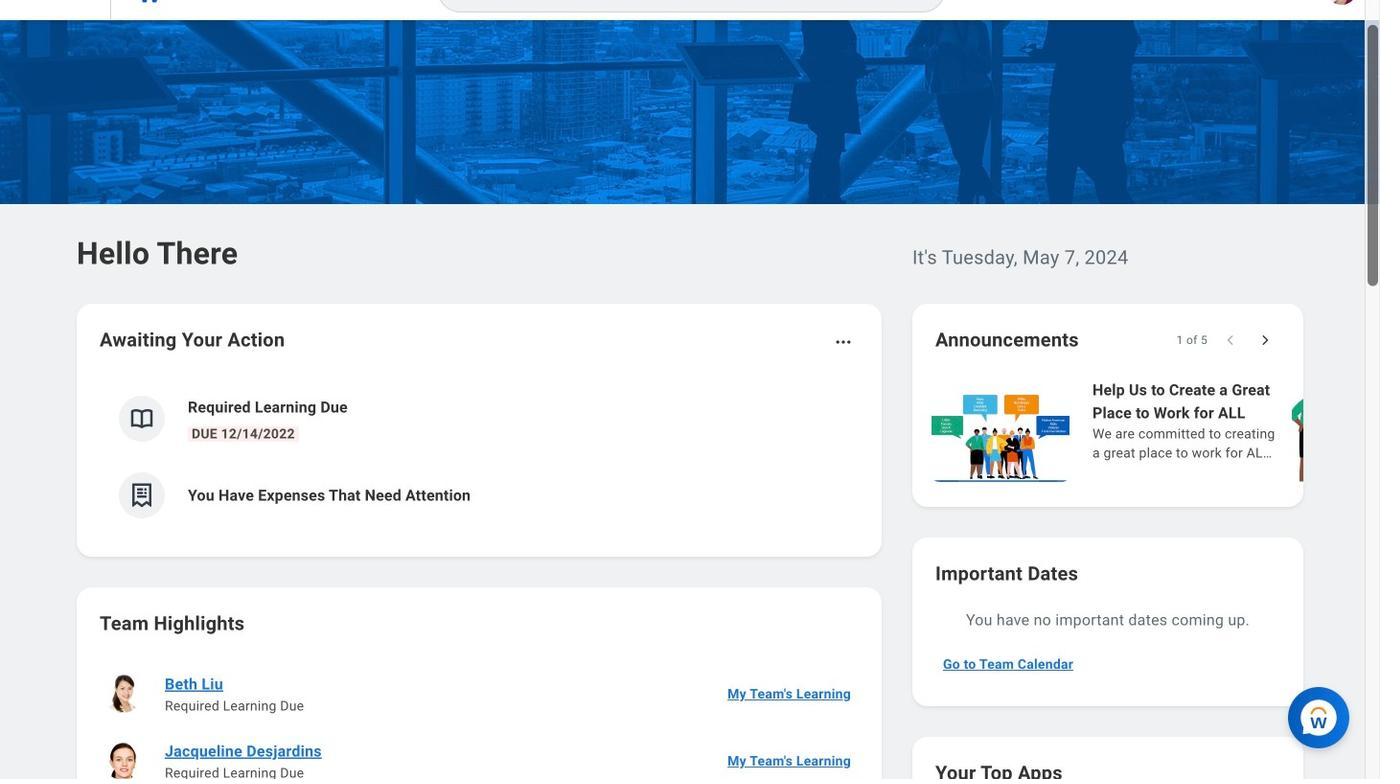 Task type: locate. For each thing, give the bounding box(es) containing it.
status
[[1177, 333, 1208, 348]]

Search Workday  search field
[[490, 0, 906, 11]]

list
[[928, 377, 1381, 484], [100, 381, 859, 534], [100, 661, 859, 780]]

related actions image
[[834, 333, 854, 352]]

profile logan mcneil image
[[1327, 0, 1358, 9]]

main content
[[0, 20, 1381, 780]]

banner
[[0, 0, 1381, 20]]



Task type: describe. For each thing, give the bounding box(es) containing it.
book open image
[[128, 405, 156, 433]]

chevron left small image
[[1222, 331, 1241, 350]]

dashboard expenses image
[[128, 481, 156, 510]]

chevron right small image
[[1256, 331, 1275, 350]]



Task type: vqa. For each thing, say whether or not it's contained in the screenshot.
CHEVRON LEFT SMALL icon
yes



